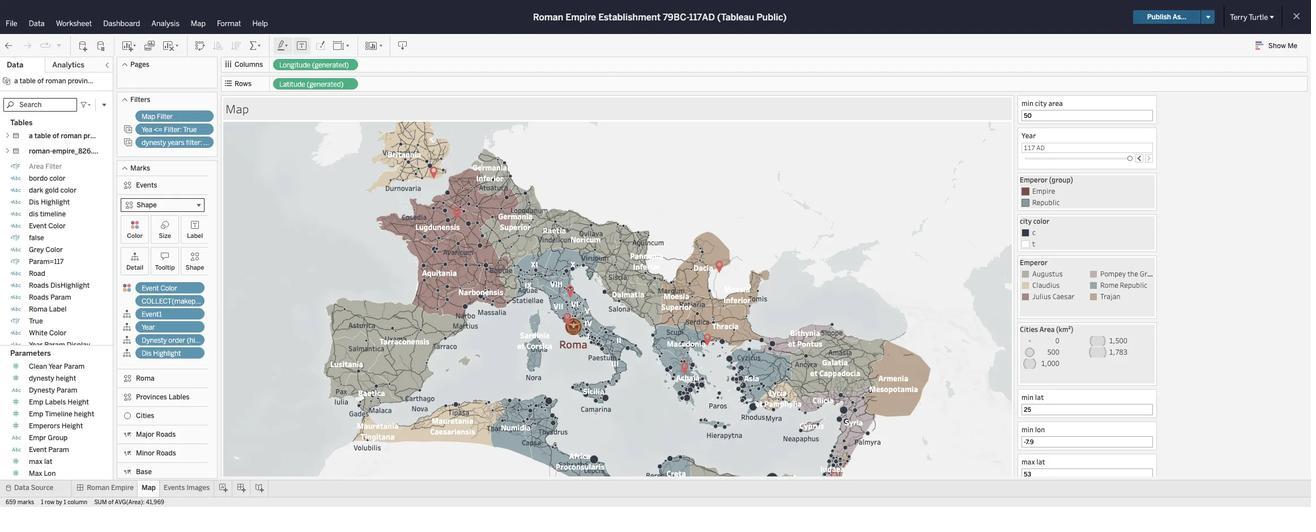 Task type: vqa. For each thing, say whether or not it's contained in the screenshot.
3rd Add Favorite icon from the right
no



Task type: locate. For each thing, give the bounding box(es) containing it.
roman for roman empire establishment 79bc-117ad (tableau public)
[[533, 12, 564, 22]]

empr group
[[29, 434, 68, 442]]

0 vertical spatial true
[[183, 126, 197, 134]]

param=117
[[29, 258, 64, 266]]

(generated) for latitude (generated)
[[307, 80, 344, 88]]

map up the swap rows and columns "image"
[[191, 19, 206, 28]]

lat
[[1036, 393, 1044, 402], [1037, 457, 1046, 467], [44, 458, 52, 466]]

0 vertical spatial area
[[29, 163, 44, 171]]

1 horizontal spatial true
[[183, 126, 197, 134]]

city left area
[[1036, 99, 1047, 108]]

1 min from the top
[[1022, 99, 1034, 108]]

dis up dis
[[29, 198, 39, 206]]

1 horizontal spatial events
[[164, 484, 185, 492]]

79bc-
[[663, 12, 689, 22]]

empire for roman empire
[[111, 484, 134, 492]]

julius caesar option
[[1020, 291, 1088, 303]]

3 min from the top
[[1022, 425, 1034, 434]]

659 marks
[[6, 499, 34, 506]]

dynesty for dynesty height
[[29, 375, 54, 383]]

emp up emperors
[[29, 410, 43, 418]]

cities
[[1020, 325, 1039, 334], [136, 412, 154, 420]]

0 vertical spatial (generated)
[[312, 61, 349, 69]]

color up year param display at the left bottom of page
[[49, 329, 67, 337]]

1 vertical spatial events
[[164, 484, 185, 492]]

dynesty down dynesty height
[[29, 387, 55, 395]]

rome republic
[[1101, 281, 1148, 290]]

pages
[[130, 61, 149, 69]]

row
[[45, 499, 55, 506]]

2 applies to selected worksheets with same data source image from the top
[[124, 138, 133, 147]]

0 vertical spatial republic
[[1033, 198, 1060, 207]]

roads
[[29, 282, 49, 290], [29, 294, 49, 302], [156, 431, 176, 439], [156, 450, 176, 457]]

(generated) for longitude (generated)
[[312, 61, 349, 69]]

1 horizontal spatial dis
[[142, 350, 152, 358]]

label down roads param
[[49, 306, 67, 313]]

0 horizontal spatial empire
[[111, 484, 134, 492]]

1 horizontal spatial roman
[[533, 12, 564, 22]]

road
[[29, 270, 45, 278]]

1 vertical spatial emperor
[[1020, 258, 1048, 267]]

0 horizontal spatial dis highlight
[[29, 198, 70, 206]]

publish
[[1148, 13, 1172, 21]]

min left area
[[1022, 99, 1034, 108]]

events for events images
[[164, 484, 185, 492]]

roads param
[[29, 294, 71, 302]]

0 horizontal spatial true
[[29, 317, 43, 325]]

max up max on the left bottom
[[29, 458, 43, 466]]

0 horizontal spatial cities
[[136, 412, 154, 420]]

color
[[48, 222, 66, 230], [127, 232, 143, 240], [46, 246, 63, 254], [161, 285, 177, 292], [49, 329, 67, 337]]

max
[[29, 470, 42, 478]]

by
[[56, 499, 62, 506]]

c option
[[1020, 227, 1155, 239]]

true up white at left bottom
[[29, 317, 43, 325]]

sum of avg(area): 41,969
[[94, 499, 164, 506]]

0 vertical spatial roman
[[533, 12, 564, 22]]

true for dynesty years filter: true
[[204, 139, 217, 147]]

2 horizontal spatial empire
[[1033, 186, 1056, 196]]

empire inside option
[[1033, 186, 1056, 196]]

highlight
[[41, 198, 70, 206], [153, 350, 181, 358]]

of right sum
[[108, 499, 114, 506]]

highlight up timeline
[[41, 198, 70, 206]]

color for city color
[[1034, 217, 1050, 226]]

max lat down min lon
[[1022, 457, 1046, 467]]

1 horizontal spatial roma
[[136, 375, 155, 383]]

lon
[[1036, 425, 1045, 434]]

1 vertical spatial (generated)
[[307, 80, 344, 88]]

0 horizontal spatial roman
[[87, 484, 109, 492]]

param up emp labels height
[[57, 387, 77, 395]]

duplicate image
[[144, 40, 155, 51]]

1 horizontal spatial republic
[[1120, 281, 1148, 290]]

1 emp from the top
[[29, 398, 43, 406]]

emp for emp timeline height
[[29, 410, 43, 418]]

emp
[[29, 398, 43, 406], [29, 410, 43, 418]]

117
[[1024, 143, 1036, 152]]

city
[[1036, 99, 1047, 108], [1020, 217, 1032, 226]]

t option
[[1020, 239, 1155, 250]]

1 vertical spatial republic
[[1120, 281, 1148, 290]]

bordo
[[29, 175, 48, 183]]

year down event1
[[142, 324, 155, 332]]

min up min lon
[[1022, 393, 1034, 402]]

dynesty param
[[29, 387, 77, 395]]

1 horizontal spatial event color
[[142, 285, 177, 292]]

false
[[29, 234, 44, 242]]

dynesty
[[142, 139, 166, 147], [29, 375, 54, 383]]

new worksheet image
[[121, 40, 137, 51]]

map
[[191, 19, 206, 28], [226, 101, 249, 117], [142, 113, 155, 121], [142, 484, 156, 492]]

height down emp timeline height
[[62, 422, 83, 430]]

1 vertical spatial min
[[1022, 393, 1034, 402]]

republic up city color
[[1033, 198, 1060, 207]]

applies to selected worksheets with same data source image up marks
[[124, 138, 133, 147]]

dis highlight down the order
[[142, 350, 181, 358]]

min lon text field
[[1024, 438, 1152, 447]]

height
[[68, 398, 89, 406], [62, 422, 83, 430]]

size
[[159, 232, 171, 240]]

param down group
[[48, 446, 69, 454]]

1 horizontal spatial cities
[[1020, 325, 1039, 334]]

2 emperor from the top
[[1020, 258, 1048, 267]]

true up filter:
[[183, 126, 197, 134]]

max lon
[[29, 470, 56, 478]]

display
[[67, 341, 90, 349]]

replay animation image right redo icon
[[40, 40, 51, 51]]

cities up 0 option
[[1020, 325, 1039, 334]]

min left lon
[[1022, 425, 1034, 434]]

label
[[187, 232, 203, 240], [49, 306, 67, 313]]

color
[[49, 175, 66, 183], [60, 186, 77, 194], [1034, 217, 1050, 226]]

0 horizontal spatial republic
[[1033, 198, 1060, 207]]

roman-empire_826.geojson
[[29, 147, 118, 155]]

rome republic option
[[1088, 280, 1156, 291]]

roma down roads param
[[29, 306, 47, 313]]

1 horizontal spatial dynesty
[[142, 139, 166, 147]]

empire left establishment
[[566, 12, 596, 22]]

max
[[1022, 457, 1035, 467], [29, 458, 43, 466]]

dynesty down clean
[[29, 375, 54, 383]]

replay animation image
[[40, 40, 51, 51], [56, 42, 62, 48]]

1 vertical spatial applies to selected worksheets with same data source image
[[124, 138, 133, 147]]

1 right by
[[64, 499, 66, 506]]

max lat up max lon
[[29, 458, 52, 466]]

0 vertical spatial event
[[29, 222, 47, 230]]

color up param=117
[[46, 246, 63, 254]]

dis
[[29, 198, 39, 206], [142, 350, 152, 358]]

1 vertical spatial filter
[[45, 163, 62, 171]]

applies to selected worksheets with same data source image left yea
[[124, 125, 133, 134]]

as...
[[1173, 13, 1187, 21]]

white color
[[29, 329, 67, 337]]

filter:
[[186, 139, 202, 147]]

0 vertical spatial dynesty
[[142, 139, 166, 147]]

dynesty down <=
[[142, 139, 166, 147]]

0 vertical spatial dynesty
[[142, 337, 167, 345]]

event down empr
[[29, 446, 47, 454]]

1 horizontal spatial max lat
[[1022, 457, 1046, 467]]

shape
[[186, 264, 204, 272]]

event up false
[[29, 222, 47, 230]]

0 horizontal spatial area
[[29, 163, 44, 171]]

emperors
[[29, 422, 60, 430]]

clean
[[29, 363, 47, 371]]

1 vertical spatial dynesty
[[29, 375, 54, 383]]

1 vertical spatial of
[[108, 499, 114, 506]]

events images
[[164, 484, 210, 492]]

2 min from the top
[[1022, 393, 1034, 402]]

1,783
[[1110, 347, 1128, 357]]

1 vertical spatial label
[[49, 306, 67, 313]]

(generated) down longitude (generated)
[[307, 80, 344, 88]]

1 horizontal spatial label
[[187, 232, 203, 240]]

avg(area):
[[115, 499, 145, 506]]

0 horizontal spatial filter
[[45, 163, 62, 171]]

param for dynesty param
[[57, 387, 77, 395]]

applies to selected worksheets with same data source image for dynesty years filter: true
[[124, 138, 133, 147]]

color right gold
[[60, 186, 77, 194]]

min for min lat
[[1022, 393, 1034, 402]]

param for year param display
[[44, 341, 65, 349]]

0 vertical spatial applies to selected worksheets with same data source image
[[124, 125, 133, 134]]

0 vertical spatial data
[[29, 19, 45, 28]]

1 vertical spatial cities
[[136, 412, 154, 420]]

1 vertical spatial dis highlight
[[142, 350, 181, 358]]

republic down the
[[1120, 281, 1148, 290]]

label right size
[[187, 232, 203, 240]]

hide mark labels image
[[296, 40, 308, 51]]

117 ad
[[1024, 143, 1045, 152]]

roma up provinces
[[136, 375, 155, 383]]

emperor up augustus
[[1020, 258, 1048, 267]]

events left images
[[164, 484, 185, 492]]

0 vertical spatial events
[[136, 181, 157, 189]]

city down emperor (group)
[[1020, 217, 1032, 226]]

0 horizontal spatial events
[[136, 181, 157, 189]]

1 horizontal spatial highlight
[[153, 350, 181, 358]]

of
[[53, 132, 59, 140], [108, 499, 114, 506]]

area up 0 option
[[1040, 325, 1055, 334]]

dis highlight up dis timeline
[[29, 198, 70, 206]]

1,000 option
[[1020, 358, 1088, 370]]

lat up lon
[[1036, 393, 1044, 402]]

marks. press enter to open the view data window.. use arrow keys to navigate data visualization elements. image
[[223, 122, 1012, 507]]

height up emp timeline height
[[68, 398, 89, 406]]

yea <= filter: true
[[142, 126, 197, 134]]

show me button
[[1251, 37, 1308, 54]]

augustus option
[[1020, 269, 1088, 280]]

height
[[56, 375, 76, 383], [74, 410, 94, 418]]

format
[[217, 19, 241, 28]]

filter up 'bordo color'
[[45, 163, 62, 171]]

area up bordo
[[29, 163, 44, 171]]

0 horizontal spatial event color
[[29, 222, 66, 230]]

1 vertical spatial roman
[[87, 484, 109, 492]]

empire
[[566, 12, 596, 22], [1033, 186, 1056, 196], [111, 484, 134, 492]]

lat down lon
[[1037, 457, 1046, 467]]

max down min lon
[[1022, 457, 1035, 467]]

year param display
[[29, 341, 90, 349]]

base
[[136, 468, 152, 476]]

longitude (generated)
[[279, 61, 349, 69]]

color up c
[[1034, 217, 1050, 226]]

lat for "min lat" text field
[[1036, 393, 1044, 402]]

of right table
[[53, 132, 59, 140]]

marks
[[130, 164, 150, 172]]

trajan
[[1101, 292, 1121, 301]]

emp left 'labels'
[[29, 398, 43, 406]]

color for bordo color
[[49, 175, 66, 183]]

41,969
[[146, 499, 164, 506]]

0 vertical spatial filter
[[157, 113, 173, 121]]

roads up the roma label
[[29, 294, 49, 302]]

0 vertical spatial highlight
[[41, 198, 70, 206]]

1 horizontal spatial empire
[[566, 12, 596, 22]]

terry turtle
[[1231, 13, 1269, 21]]

republic
[[1033, 198, 1060, 207], [1120, 281, 1148, 290]]

max lat text field
[[1024, 470, 1152, 479]]

year up dynesty height
[[48, 363, 62, 371]]

0 vertical spatial dis
[[29, 198, 39, 206]]

2 vertical spatial color
[[1034, 217, 1050, 226]]

1 vertical spatial city
[[1020, 217, 1032, 226]]

dynesty left the order
[[142, 337, 167, 345]]

event
[[29, 222, 47, 230], [142, 285, 159, 292], [29, 446, 47, 454]]

roma label
[[29, 306, 67, 313]]

map up 41,969
[[142, 484, 156, 492]]

2 vertical spatial empire
[[111, 484, 134, 492]]

1 vertical spatial empire
[[1033, 186, 1056, 196]]

empire up 'sum of avg(area): 41,969'
[[111, 484, 134, 492]]

1 applies to selected worksheets with same data source image from the top
[[124, 125, 133, 134]]

(generated) down the format workbook image
[[312, 61, 349, 69]]

data up redo icon
[[29, 19, 45, 28]]

(km²)
[[1057, 325, 1074, 334]]

map filter
[[142, 113, 173, 121]]

1 vertical spatial emp
[[29, 410, 43, 418]]

1 emperor from the top
[[1020, 175, 1048, 184]]

major roads
[[136, 431, 176, 439]]

0 vertical spatial emperor
[[1020, 175, 1048, 184]]

1 horizontal spatial 1
[[64, 499, 66, 506]]

sum
[[94, 499, 107, 506]]

dis down dynesty order (highlihgt)
[[142, 350, 152, 358]]

1 horizontal spatial city
[[1036, 99, 1047, 108]]

0 horizontal spatial 1
[[41, 499, 43, 506]]

2 emp from the top
[[29, 410, 43, 418]]

1 1 from the left
[[41, 499, 43, 506]]

filter up yea <= filter: true
[[157, 113, 173, 121]]

ad
[[1037, 143, 1045, 152]]

1 horizontal spatial replay animation image
[[56, 42, 62, 48]]

0 vertical spatial height
[[56, 375, 76, 383]]

0 vertical spatial cities
[[1020, 325, 1039, 334]]

height right timeline
[[74, 410, 94, 418]]

height down clean year param
[[56, 375, 76, 383]]

color up dark gold color
[[49, 175, 66, 183]]

data down undo icon
[[7, 61, 23, 69]]

0 horizontal spatial dynesty
[[29, 387, 55, 395]]

bordo color
[[29, 175, 66, 183]]

event color up collect(makepoint on the bottom of the page
[[142, 285, 177, 292]]

emperor left "(group)"
[[1020, 175, 1048, 184]]

republic inside rome republic option
[[1120, 281, 1148, 290]]

0 vertical spatial emp
[[29, 398, 43, 406]]

min for min city area
[[1022, 99, 1034, 108]]

t
[[1033, 239, 1036, 248]]

2 vertical spatial min
[[1022, 425, 1034, 434]]

0 horizontal spatial roma
[[29, 306, 47, 313]]

min lat
[[1022, 393, 1044, 402]]

0 horizontal spatial dynesty
[[29, 375, 54, 383]]

event color
[[29, 222, 66, 230], [142, 285, 177, 292]]

1 vertical spatial color
[[60, 186, 77, 194]]

param
[[50, 294, 71, 302], [44, 341, 65, 349], [64, 363, 85, 371], [57, 387, 77, 395], [48, 446, 69, 454]]

1 horizontal spatial dynesty
[[142, 337, 167, 345]]

event param
[[29, 446, 69, 454]]

min for min lon
[[1022, 425, 1034, 434]]

2 horizontal spatial true
[[204, 139, 217, 147]]

1 vertical spatial roma
[[136, 375, 155, 383]]

1 vertical spatial dynesty
[[29, 387, 55, 395]]

param for roads param
[[50, 294, 71, 302]]

replay animation image up analytics
[[56, 42, 62, 48]]

events down marks
[[136, 181, 157, 189]]

param down roads dishighlight
[[50, 294, 71, 302]]

true right filter:
[[204, 139, 217, 147]]

1 vertical spatial event color
[[142, 285, 177, 292]]

1 left row at left
[[41, 499, 43, 506]]

data up 659 marks
[[14, 484, 29, 492]]

c
[[1033, 228, 1036, 237]]

true for yea <= filter: true
[[183, 126, 197, 134]]

julius
[[1033, 292, 1052, 301]]

1 vertical spatial data
[[7, 61, 23, 69]]

1,500
[[1110, 336, 1128, 345]]

year
[[1022, 131, 1036, 140], [142, 324, 155, 332], [29, 341, 43, 349], [48, 363, 62, 371]]

roads right major
[[156, 431, 176, 439]]

event color down dis timeline
[[29, 222, 66, 230]]

emperor for emperor (group)
[[1020, 175, 1048, 184]]

param down the white color
[[44, 341, 65, 349]]

event down the tooltip on the left bottom of the page
[[142, 285, 159, 292]]

1 vertical spatial true
[[204, 139, 217, 147]]

empire down emperor (group)
[[1033, 186, 1056, 196]]

0 horizontal spatial of
[[53, 132, 59, 140]]

applies to selected worksheets with same data source image
[[124, 125, 133, 134], [124, 138, 133, 147]]

0 vertical spatial empire
[[566, 12, 596, 22]]

highlight down the order
[[153, 350, 181, 358]]

0 vertical spatial color
[[49, 175, 66, 183]]

cities up major
[[136, 412, 154, 420]]

empire for roman empire establishment 79bc-117ad (tableau public)
[[566, 12, 596, 22]]



Task type: describe. For each thing, give the bounding box(es) containing it.
provinces lables
[[136, 393, 190, 401]]

117ad
[[689, 12, 715, 22]]

timeline
[[40, 210, 66, 218]]

group
[[48, 434, 68, 442]]

roman empire establishment 79bc-117ad (tableau public)
[[533, 12, 787, 22]]

2 vertical spatial data
[[14, 484, 29, 492]]

color up collect(makepoint on the bottom of the page
[[161, 285, 177, 292]]

0 vertical spatial event color
[[29, 222, 66, 230]]

collect(makepoint event)
[[142, 298, 229, 306]]

1 horizontal spatial of
[[108, 499, 114, 506]]

timeline
[[45, 410, 72, 418]]

map down rows
[[226, 101, 249, 117]]

pause auto updates image
[[96, 40, 107, 51]]

fit image
[[333, 40, 351, 51]]

emp for emp labels height
[[29, 398, 43, 406]]

param down display at the left bottom
[[64, 363, 85, 371]]

order
[[169, 337, 185, 345]]

roman for roman empire
[[87, 484, 109, 492]]

(group)
[[1050, 175, 1074, 184]]

0 horizontal spatial highlight
[[41, 198, 70, 206]]

me
[[1288, 42, 1298, 50]]

0 horizontal spatial max lat
[[29, 458, 52, 466]]

empire option
[[1020, 186, 1155, 197]]

lon
[[44, 470, 56, 478]]

1 vertical spatial event
[[142, 285, 159, 292]]

minor roads
[[136, 450, 176, 457]]

lat down event param
[[44, 458, 52, 466]]

0 horizontal spatial max
[[29, 458, 43, 466]]

show
[[1269, 42, 1287, 50]]

1 vertical spatial dis
[[142, 350, 152, 358]]

roma for roma
[[136, 375, 155, 383]]

min lat text field
[[1024, 405, 1152, 414]]

emp labels height
[[29, 398, 89, 406]]

analytics
[[52, 61, 84, 69]]

min city area  text field
[[1024, 111, 1152, 120]]

0 vertical spatial dis highlight
[[29, 198, 70, 206]]

map element
[[223, 122, 1012, 507]]

latitude
[[279, 80, 305, 88]]

roman empire
[[87, 484, 134, 492]]

julius caesar
[[1033, 292, 1075, 301]]

500
[[1048, 347, 1060, 357]]

show/hide cards image
[[365, 40, 383, 51]]

undo image
[[3, 40, 15, 51]]

longitude
[[279, 61, 311, 69]]

sort descending image
[[231, 40, 242, 51]]

applies to selected worksheets with same data source image for yea <= filter: true
[[124, 125, 133, 134]]

rows
[[235, 80, 252, 88]]

1,000
[[1042, 359, 1060, 368]]

source
[[31, 484, 53, 492]]

tooltip
[[155, 264, 175, 272]]

years
[[168, 139, 185, 147]]

new data source image
[[78, 40, 89, 51]]

roads dishighlight
[[29, 282, 90, 290]]

param for event param
[[48, 446, 69, 454]]

totals image
[[249, 40, 262, 51]]

1,783 option
[[1088, 347, 1156, 358]]

0
[[1056, 336, 1060, 345]]

emperor (group)
[[1020, 175, 1074, 184]]

1 vertical spatial height
[[62, 422, 83, 430]]

caesar
[[1053, 292, 1075, 301]]

pompey the great option
[[1088, 269, 1159, 280]]

0 horizontal spatial dis
[[29, 198, 39, 206]]

download image
[[397, 40, 409, 51]]

1 vertical spatial highlight
[[153, 350, 181, 358]]

0 horizontal spatial label
[[49, 306, 67, 313]]

augustus
[[1033, 269, 1063, 278]]

minor
[[136, 450, 155, 457]]

public)
[[757, 12, 787, 22]]

filter for area filter
[[45, 163, 62, 171]]

cities for cities area (km²)
[[1020, 325, 1039, 334]]

events for events
[[136, 181, 157, 189]]

dynesty for dynesty param
[[29, 387, 55, 395]]

collect(makepoint
[[142, 298, 208, 306]]

dynesty for dynesty order (highlihgt)
[[142, 337, 167, 345]]

columns
[[235, 61, 263, 69]]

roman
[[61, 132, 82, 140]]

great
[[1140, 269, 1159, 278]]

republic inside republic option
[[1033, 198, 1060, 207]]

format workbook image
[[315, 40, 326, 51]]

worksheet
[[56, 19, 92, 28]]

659
[[6, 499, 16, 506]]

dis
[[29, 210, 38, 218]]

parameters
[[10, 349, 51, 358]]

500 option
[[1020, 347, 1088, 358]]

republic option
[[1020, 197, 1155, 209]]

0 vertical spatial city
[[1036, 99, 1047, 108]]

(highlihgt)
[[187, 337, 219, 345]]

Search text field
[[3, 98, 77, 112]]

turtle
[[1249, 13, 1269, 21]]

trajan option
[[1088, 291, 1156, 303]]

filter for map filter
[[157, 113, 173, 121]]

provinces
[[136, 393, 167, 401]]

gold
[[45, 186, 59, 194]]

1 horizontal spatial max
[[1022, 457, 1035, 467]]

claudius option
[[1020, 280, 1088, 291]]

0 vertical spatial height
[[68, 398, 89, 406]]

analysis
[[152, 19, 180, 28]]

grey
[[29, 246, 44, 254]]

marks
[[17, 499, 34, 506]]

1 horizontal spatial dis highlight
[[142, 350, 181, 358]]

year slider
[[1128, 156, 1133, 161]]

images
[[187, 484, 210, 492]]

clear sheet image
[[162, 40, 180, 51]]

collapse image
[[104, 62, 111, 69]]

lat for max lat 'text box'
[[1037, 457, 1046, 467]]

yea
[[142, 126, 152, 134]]

column
[[68, 499, 87, 506]]

1 vertical spatial height
[[74, 410, 94, 418]]

swap rows and columns image
[[194, 40, 206, 51]]

min lon
[[1022, 425, 1045, 434]]

roads down road
[[29, 282, 49, 290]]

dark
[[29, 186, 43, 194]]

table
[[34, 132, 51, 140]]

2 vertical spatial true
[[29, 317, 43, 325]]

a
[[29, 132, 33, 140]]

area
[[1049, 99, 1063, 108]]

cities area (km²)
[[1020, 325, 1074, 334]]

year down white at left bottom
[[29, 341, 43, 349]]

sort ascending image
[[213, 40, 224, 51]]

(tableau
[[718, 12, 755, 22]]

1 vertical spatial area
[[1040, 325, 1055, 334]]

provinces
[[83, 132, 115, 140]]

color left size
[[127, 232, 143, 240]]

2 1 from the left
[[64, 499, 66, 506]]

pompey the great
[[1101, 269, 1159, 278]]

dynesty order (highlihgt)
[[142, 337, 219, 345]]

empr
[[29, 434, 46, 442]]

year up 117
[[1022, 131, 1036, 140]]

0 horizontal spatial replay animation image
[[40, 40, 51, 51]]

1 row by 1 column
[[41, 499, 87, 506]]

terry
[[1231, 13, 1248, 21]]

0 vertical spatial label
[[187, 232, 203, 240]]

map up yea
[[142, 113, 155, 121]]

emperor for emperor
[[1020, 258, 1048, 267]]

dynesty height
[[29, 375, 76, 383]]

roads right minor
[[156, 450, 176, 457]]

major
[[136, 431, 154, 439]]

cities for cities
[[136, 412, 154, 420]]

filters
[[130, 96, 150, 104]]

roma for roma label
[[29, 306, 47, 313]]

detail
[[126, 264, 143, 272]]

highlight image
[[277, 40, 290, 51]]

dynesty for dynesty years filter: true
[[142, 139, 166, 147]]

clean year param
[[29, 363, 85, 371]]

redo image
[[22, 40, 33, 51]]

help
[[253, 19, 268, 28]]

dynesty years filter: true
[[142, 139, 217, 147]]

0 vertical spatial of
[[53, 132, 59, 140]]

1,500 option
[[1088, 336, 1156, 347]]

color down timeline
[[48, 222, 66, 230]]

2 vertical spatial event
[[29, 446, 47, 454]]

file
[[6, 19, 17, 28]]

area filter
[[29, 163, 62, 171]]

0 option
[[1020, 336, 1088, 347]]

the
[[1128, 269, 1139, 278]]



